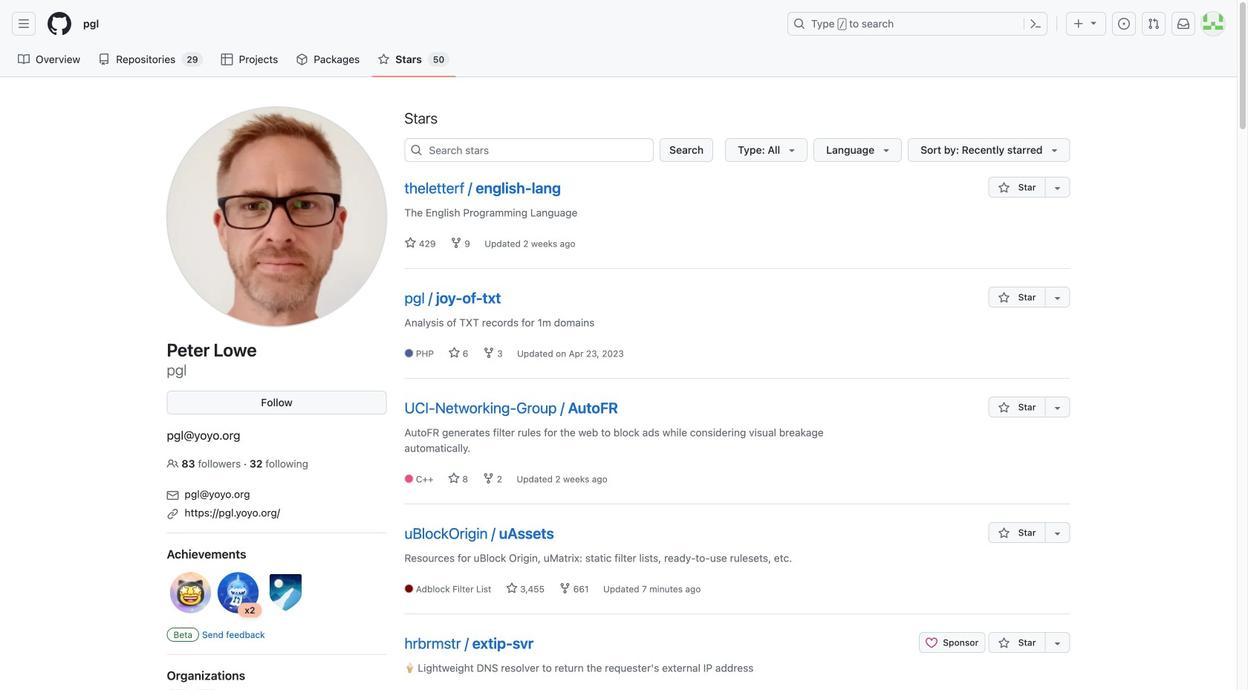 Task type: describe. For each thing, give the bounding box(es) containing it.
feature release label: beta element
[[167, 628, 199, 642]]

plus image
[[1073, 18, 1085, 30]]

issue opened image
[[1118, 18, 1130, 30]]

achievement: starstruck image
[[167, 569, 214, 617]]

link image
[[167, 508, 179, 520]]

add this repository to a list image for fork image to the middle
[[1052, 402, 1063, 414]]

1 vertical spatial fork image
[[482, 472, 494, 484]]

add this repository to a list image for top fork image
[[1052, 292, 1063, 304]]

2 vertical spatial fork image
[[559, 582, 571, 594]]

achievement: pull shark image
[[214, 569, 262, 617]]

command palette image
[[1030, 18, 1042, 30]]

search image
[[410, 144, 422, 156]]

table image
[[221, 53, 233, 65]]

repo image
[[98, 53, 110, 65]]

package image
[[296, 53, 308, 65]]

git pull request image
[[1148, 18, 1160, 30]]

2 horizontal spatial triangle down image
[[1088, 17, 1100, 29]]



Task type: locate. For each thing, give the bounding box(es) containing it.
2 vertical spatial add this repository to a list image
[[1052, 527, 1063, 539]]

people image
[[167, 458, 179, 470]]

Search stars search field
[[405, 138, 654, 162]]

0 horizontal spatial triangle down image
[[786, 144, 798, 156]]

1 vertical spatial add this repository to a list image
[[1052, 402, 1063, 414]]

add this repository to a list image
[[1052, 182, 1063, 194], [1052, 637, 1063, 649]]

add this repository to a list image
[[1052, 292, 1063, 304], [1052, 402, 1063, 414], [1052, 527, 1063, 539]]

fork image
[[450, 237, 462, 249]]

1 add this repository to a list image from the top
[[1052, 182, 1063, 194]]

3 add this repository to a list image from the top
[[1052, 527, 1063, 539]]

0 vertical spatial add this repository to a list image
[[1052, 292, 1063, 304]]

star image
[[998, 182, 1010, 194], [998, 292, 1010, 304], [448, 347, 460, 359], [998, 402, 1010, 414], [998, 637, 1010, 649]]

2 add this repository to a list image from the top
[[1052, 637, 1063, 649]]

book image
[[18, 53, 30, 65]]

view pgl's full-sized avatar image
[[167, 107, 387, 327]]

triangle down image
[[1088, 17, 1100, 29], [786, 144, 798, 156], [1049, 144, 1061, 156]]

1 add this repository to a list image from the top
[[1052, 292, 1063, 304]]

heart image
[[926, 637, 938, 649]]

0 vertical spatial add this repository to a list image
[[1052, 182, 1063, 194]]

0 vertical spatial fork image
[[483, 347, 495, 359]]

2 add this repository to a list image from the top
[[1052, 402, 1063, 414]]

email: pgl@yoyo.org image
[[167, 490, 179, 501]]

add this repository to a list image for fork image to the bottom
[[1052, 527, 1063, 539]]

homepage image
[[48, 12, 71, 36]]

star image
[[378, 53, 390, 65], [405, 237, 416, 249], [448, 472, 460, 484], [998, 527, 1010, 539], [506, 582, 518, 594]]

notifications image
[[1178, 18, 1189, 30]]

Follow pgl submit
[[167, 391, 387, 415]]

email: pgl@yoyo.org element
[[167, 484, 387, 502]]

achievement: arctic code vault contributor image
[[262, 569, 309, 617]]

fork image
[[483, 347, 495, 359], [482, 472, 494, 484], [559, 582, 571, 594]]

1 vertical spatial add this repository to a list image
[[1052, 637, 1063, 649]]

triangle down image
[[880, 144, 892, 156]]

1 horizontal spatial triangle down image
[[1049, 144, 1061, 156]]



Task type: vqa. For each thing, say whether or not it's contained in the screenshot.
the right fork image's star icon
yes



